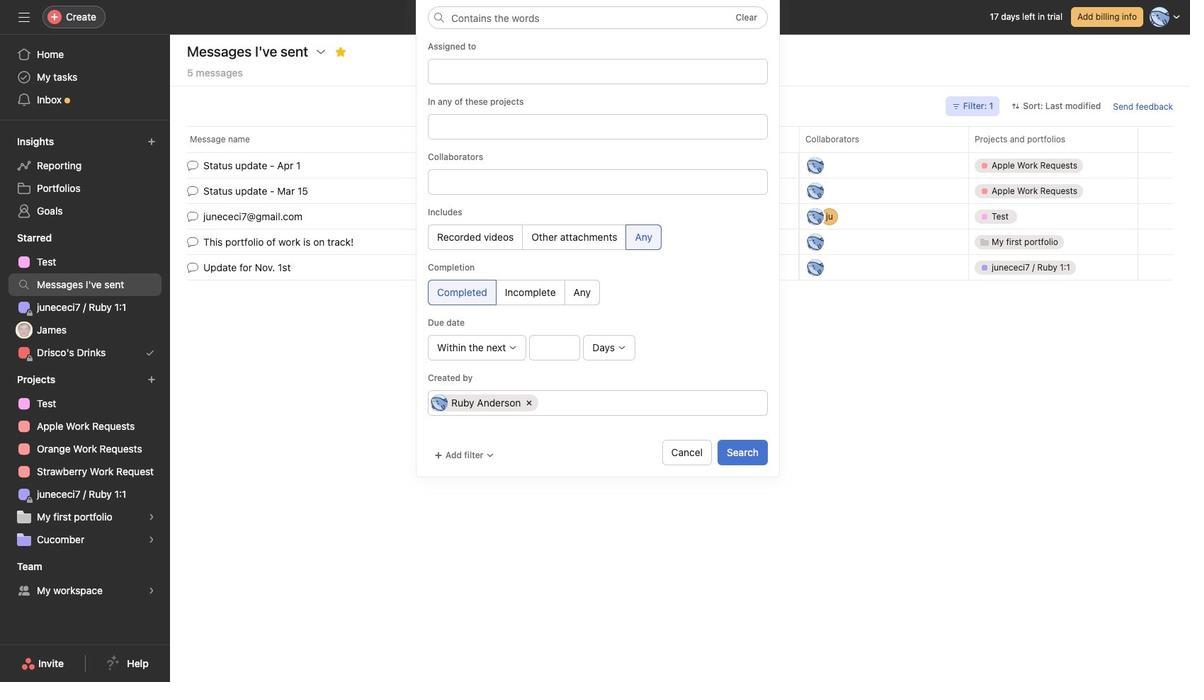 Task type: describe. For each thing, give the bounding box(es) containing it.
Contains the words text field
[[428, 6, 768, 29]]

new insights image
[[147, 137, 156, 146]]

insights element
[[0, 129, 170, 225]]

see details, my workspace image
[[147, 587, 156, 595]]

2 column header from the left
[[799, 126, 973, 152]]

see details, cucomber image
[[147, 536, 156, 544]]

see details, my first portfolio image
[[147, 513, 156, 521]]

remove from starred image
[[335, 46, 346, 57]]

teams element
[[0, 554, 170, 605]]

new project or portfolio image
[[147, 375, 156, 384]]

hide sidebar image
[[18, 11, 30, 23]]

conversation name for this portfolio of work is on track! cell
[[170, 229, 799, 255]]



Task type: vqa. For each thing, say whether or not it's contained in the screenshot.
Close image
no



Task type: locate. For each thing, give the bounding box(es) containing it.
None radio
[[428, 225, 523, 250], [496, 280, 565, 305], [428, 225, 523, 250], [496, 280, 565, 305]]

list box
[[428, 6, 768, 28]]

tree grid
[[170, 151, 1190, 282]]

global element
[[0, 35, 170, 120]]

cell for conversation name for status update - mar 15 cell
[[968, 178, 1138, 204]]

1 column header from the left
[[187, 126, 803, 152]]

conversation name for status update - apr 1 cell
[[170, 152, 799, 179]]

row
[[429, 115, 767, 139], [170, 126, 1190, 152], [170, 151, 1190, 180], [187, 152, 1173, 153], [170, 177, 1190, 205], [170, 202, 1190, 231], [170, 228, 1190, 256], [170, 253, 1190, 282], [429, 391, 767, 415]]

0 vertical spatial option group
[[428, 225, 768, 250]]

column header
[[187, 126, 803, 152], [799, 126, 973, 152], [968, 126, 1142, 152]]

1 option group from the top
[[428, 225, 768, 250]]

2 option group from the top
[[428, 280, 768, 305]]

cell for conversation name for status update - apr 1 cell
[[968, 152, 1138, 179]]

None number field
[[529, 335, 580, 361]]

cell for conversation name for junececi7@gmail.com cell
[[968, 203, 1138, 230]]

conversation name for update for nov. 1st cell
[[170, 254, 799, 281]]

actions image
[[315, 46, 327, 57]]

conversation name for status update - mar 15 cell
[[170, 178, 799, 204]]

conversation name for junececi7@gmail.com cell
[[170, 203, 799, 230]]

1 vertical spatial option group
[[428, 280, 768, 305]]

cell for conversation name for update for nov. 1st cell
[[968, 254, 1138, 281]]

projects element
[[0, 367, 170, 554]]

3 column header from the left
[[968, 126, 1142, 152]]

cell
[[431, 63, 763, 80], [968, 152, 1138, 179], [968, 178, 1138, 204], [968, 203, 1138, 230], [968, 254, 1138, 281], [431, 395, 539, 412]]

starred element
[[0, 225, 170, 367]]

option group
[[428, 225, 768, 250], [428, 280, 768, 305]]

None radio
[[522, 225, 627, 250], [626, 225, 662, 250], [428, 280, 496, 305], [564, 280, 600, 305], [522, 225, 627, 250], [626, 225, 662, 250], [428, 280, 496, 305], [564, 280, 600, 305]]

None text field
[[434, 174, 760, 191], [544, 395, 760, 412], [434, 174, 760, 191], [544, 395, 760, 412]]



